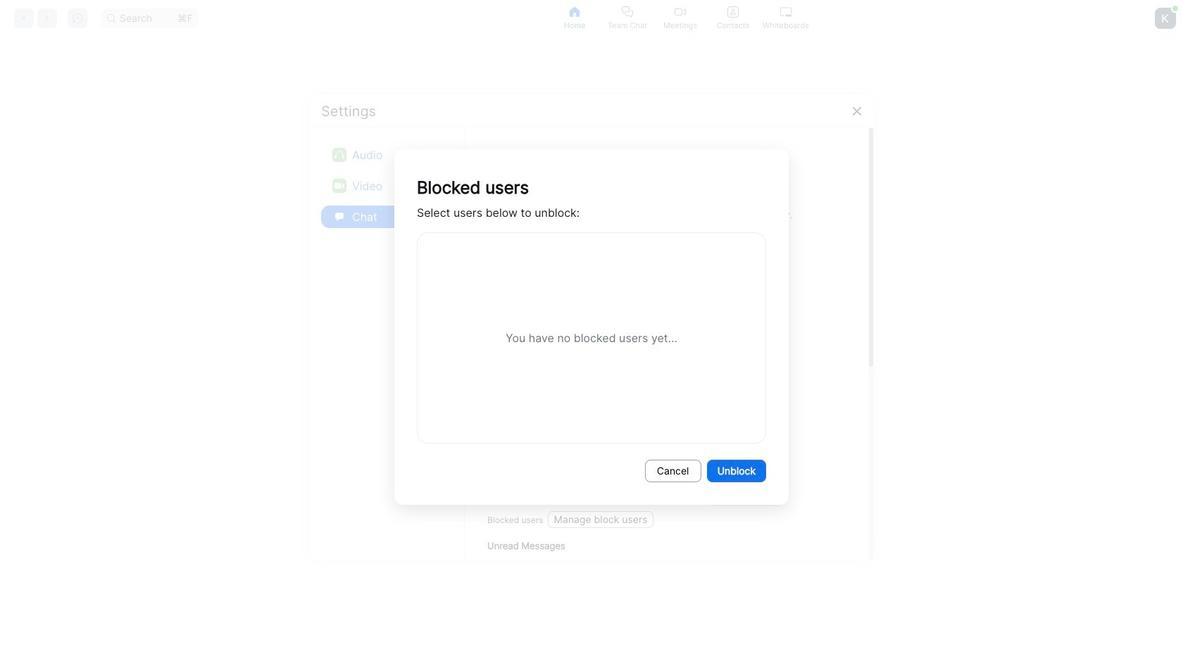 Task type: locate. For each thing, give the bounding box(es) containing it.
0 horizontal spatial video on image
[[332, 179, 347, 193]]

video on image inside settings tab list
[[332, 179, 347, 193]]

0 horizontal spatial video on image
[[335, 181, 344, 191]]

1 horizontal spatial video on image
[[675, 6, 686, 17]]

home small image
[[569, 6, 580, 17]]

video on image
[[675, 6, 686, 17], [335, 181, 344, 191]]

1 horizontal spatial video on image
[[675, 6, 686, 17]]

whiteboard small image
[[780, 6, 792, 17]]

customize the look of my sidebar. white image
[[487, 408, 506, 426]]

settings tab list
[[321, 139, 453, 232]]

close image
[[852, 105, 863, 117], [852, 105, 863, 117]]

1 vertical spatial video on image
[[335, 181, 344, 191]]

home small image
[[569, 6, 580, 17]]

video on image
[[675, 6, 686, 17], [332, 179, 347, 193]]

gray image
[[517, 408, 535, 426]]

video on image inside image
[[335, 181, 344, 191]]

profile contact image
[[728, 6, 739, 17], [728, 6, 739, 17]]

tab list
[[548, 0, 812, 36]]

magnifier image
[[107, 14, 116, 22], [107, 14, 116, 22]]

chat image
[[332, 210, 347, 224], [335, 212, 344, 221]]

video camera on image
[[369, 260, 400, 291], [369, 260, 400, 291]]

1 vertical spatial video on image
[[332, 179, 347, 193]]

tab panel
[[0, 37, 1183, 654]]

customize the behavior of my sidebar. only allow one section opened at a time element
[[504, 329, 664, 346]]

headphone image
[[332, 148, 347, 162], [335, 150, 344, 160]]



Task type: vqa. For each thing, say whether or not it's contained in the screenshot.
gray image
yes



Task type: describe. For each thing, give the bounding box(es) containing it.
schedule image
[[372, 380, 397, 407]]

0 vertical spatial video on image
[[675, 6, 686, 17]]

0 vertical spatial video on image
[[675, 6, 686, 17]]

. organize by section element
[[504, 346, 584, 363]]

team chat image
[[622, 6, 633, 17]]

team chat image
[[622, 6, 633, 17]]

unread messages. keep all unread messages on top in chat and channel lists element
[[504, 558, 735, 575]]

whiteboard small image
[[780, 6, 792, 17]]

. change my status to "away" when i am inactive for element
[[504, 488, 707, 504]]



